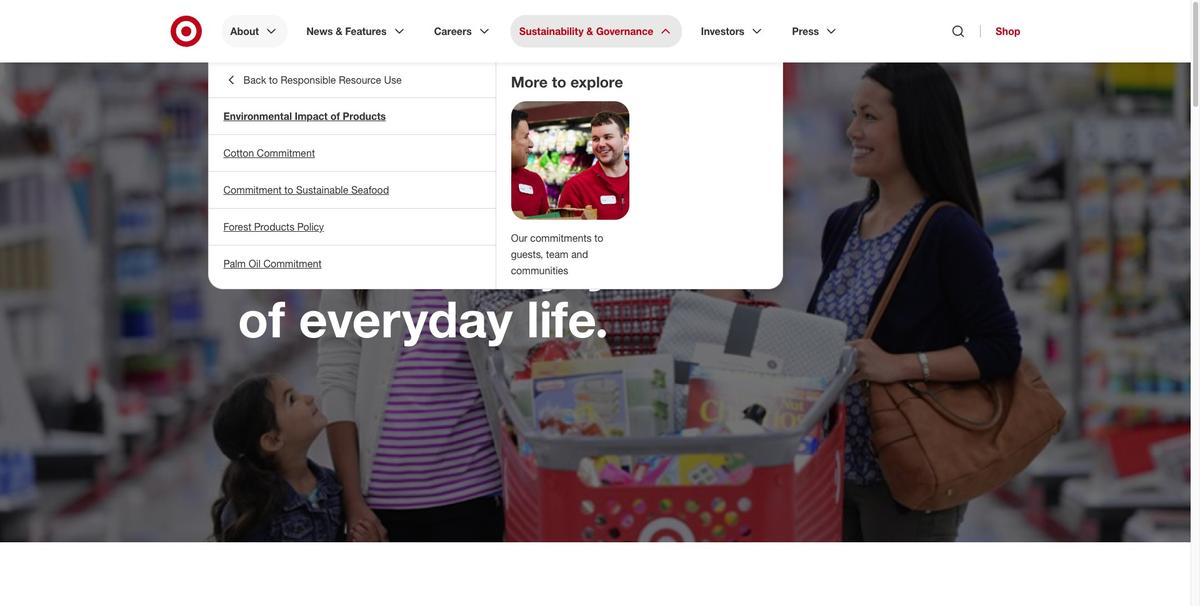 Task type: describe. For each thing, give the bounding box(es) containing it.
to inside about we're here to help all families discover the joy of everyday life.
[[505, 123, 553, 184]]

of inside site navigation 'element'
[[331, 110, 340, 123]]

back
[[244, 74, 266, 86]]

forest products policy
[[224, 221, 324, 233]]

to for commitment to sustainable seafood
[[285, 184, 293, 196]]

site navigation element
[[0, 0, 1201, 607]]

press link
[[784, 15, 848, 48]]

shop
[[996, 25, 1021, 38]]

commitment to sustainable seafood link
[[209, 172, 496, 208]]

sustainability & governance link
[[511, 15, 683, 48]]

cotton
[[224, 147, 254, 159]]

our
[[511, 232, 528, 244]]

we're
[[238, 123, 371, 184]]

about for about
[[230, 25, 259, 38]]

more
[[511, 73, 548, 91]]

life.
[[527, 288, 609, 350]]

sustainability & governance
[[520, 25, 654, 38]]

2 vertical spatial commitment
[[264, 258, 322, 270]]

press
[[793, 25, 819, 38]]

all
[[354, 178, 409, 240]]

back to responsible resource use button
[[209, 63, 496, 98]]

here
[[385, 123, 491, 184]]

palm
[[224, 258, 246, 270]]

policy
[[297, 221, 324, 233]]

environmental impact of products
[[224, 110, 386, 123]]

forest
[[224, 221, 252, 233]]

our commitments to guests, team and communities
[[511, 232, 604, 277]]

resource
[[339, 74, 382, 86]]

the
[[454, 233, 530, 295]]

features
[[345, 25, 387, 38]]

& for sustainability
[[587, 25, 594, 38]]

1 vertical spatial commitment
[[224, 184, 282, 196]]

investors
[[701, 25, 745, 38]]



Task type: locate. For each thing, give the bounding box(es) containing it.
& inside 'link'
[[587, 25, 594, 38]]

our commitments to guests, team and communities link
[[511, 232, 604, 277]]

2 & from the left
[[587, 25, 594, 38]]

0 vertical spatial about
[[230, 25, 259, 38]]

sustainable
[[296, 184, 349, 196]]

about inside site navigation 'element'
[[230, 25, 259, 38]]

to inside our commitments to guests, team and communities
[[595, 232, 604, 244]]

help
[[238, 178, 340, 240]]

governance
[[596, 25, 654, 38]]

to
[[552, 73, 567, 91], [269, 74, 278, 86], [505, 123, 553, 184], [285, 184, 293, 196], [595, 232, 604, 244]]

careers
[[434, 25, 472, 38]]

environmental impact of products link
[[209, 98, 496, 134]]

more to explore
[[511, 73, 623, 91]]

investors link
[[693, 15, 774, 48]]

about
[[230, 25, 259, 38], [238, 103, 281, 121]]

impact
[[295, 110, 328, 123]]

1 horizontal spatial &
[[587, 25, 594, 38]]

palm oil commitment link
[[209, 246, 496, 282]]

use
[[384, 74, 402, 86]]

oil
[[249, 258, 261, 270]]

joy
[[544, 233, 614, 295]]

1 vertical spatial of
[[238, 288, 285, 350]]

responsible
[[281, 74, 336, 86]]

products
[[343, 110, 386, 123], [254, 221, 295, 233]]

commitment right "oil"
[[264, 258, 322, 270]]

shop link
[[981, 25, 1021, 38]]

1 & from the left
[[336, 25, 343, 38]]

products left "policy"
[[254, 221, 295, 233]]

1 vertical spatial products
[[254, 221, 295, 233]]

everyday
[[299, 288, 513, 350]]

of inside about we're here to help all families discover the joy of everyday life.
[[238, 288, 285, 350]]

of
[[331, 110, 340, 123], [238, 288, 285, 350]]

& for news
[[336, 25, 343, 38]]

and
[[572, 248, 588, 261]]

of right impact on the top of page
[[331, 110, 340, 123]]

back to responsible resource use
[[244, 74, 402, 86]]

about we're here to help all families discover the joy of everyday life.
[[238, 103, 614, 350]]

1 horizontal spatial products
[[343, 110, 386, 123]]

about down back
[[238, 103, 281, 121]]

sustainability
[[520, 25, 584, 38]]

0 vertical spatial of
[[331, 110, 340, 123]]

commitment to sustainable seafood
[[224, 184, 389, 196]]

careers link
[[426, 15, 501, 48]]

& left the governance
[[587, 25, 594, 38]]

0 vertical spatial commitment
[[257, 147, 315, 159]]

0 vertical spatial products
[[343, 110, 386, 123]]

of down "oil"
[[238, 288, 285, 350]]

communities
[[511, 264, 569, 277]]

products down resource
[[343, 110, 386, 123]]

cotton commitment link
[[209, 135, 496, 171]]

&
[[336, 25, 343, 38], [587, 25, 594, 38]]

commitment
[[257, 147, 315, 159], [224, 184, 282, 196], [264, 258, 322, 270]]

explore
[[571, 73, 623, 91]]

seafood
[[351, 184, 389, 196]]

to for more to explore
[[552, 73, 567, 91]]

1 vertical spatial about
[[238, 103, 281, 121]]

about link
[[222, 15, 288, 48]]

0 horizontal spatial products
[[254, 221, 295, 233]]

discover
[[238, 233, 440, 295]]

about for about we're here to help all families discover the joy of everyday life.
[[238, 103, 281, 121]]

team
[[546, 248, 569, 261]]

0 horizontal spatial &
[[336, 25, 343, 38]]

families
[[422, 178, 607, 240]]

two target team members smiling in the grocery department image
[[511, 101, 629, 220]]

to for back to responsible resource use
[[269, 74, 278, 86]]

about inside about we're here to help all families discover the joy of everyday life.
[[238, 103, 281, 121]]

0 horizontal spatial of
[[238, 288, 285, 350]]

commitment down environmental impact of products on the left top
[[257, 147, 315, 159]]

news
[[307, 25, 333, 38]]

news & features
[[307, 25, 387, 38]]

1 horizontal spatial of
[[331, 110, 340, 123]]

commitments
[[531, 232, 592, 244]]

commitment down cotton
[[224, 184, 282, 196]]

about up back
[[230, 25, 259, 38]]

palm oil commitment
[[224, 258, 322, 270]]

& right news in the top of the page
[[336, 25, 343, 38]]

cotton commitment
[[224, 147, 315, 159]]

news & features link
[[298, 15, 416, 48]]

to inside button
[[269, 74, 278, 86]]

guests,
[[511, 248, 544, 261]]

forest products policy link
[[209, 209, 496, 245]]

environmental
[[224, 110, 292, 123]]



Task type: vqa. For each thing, say whether or not it's contained in the screenshot.
bottom of
yes



